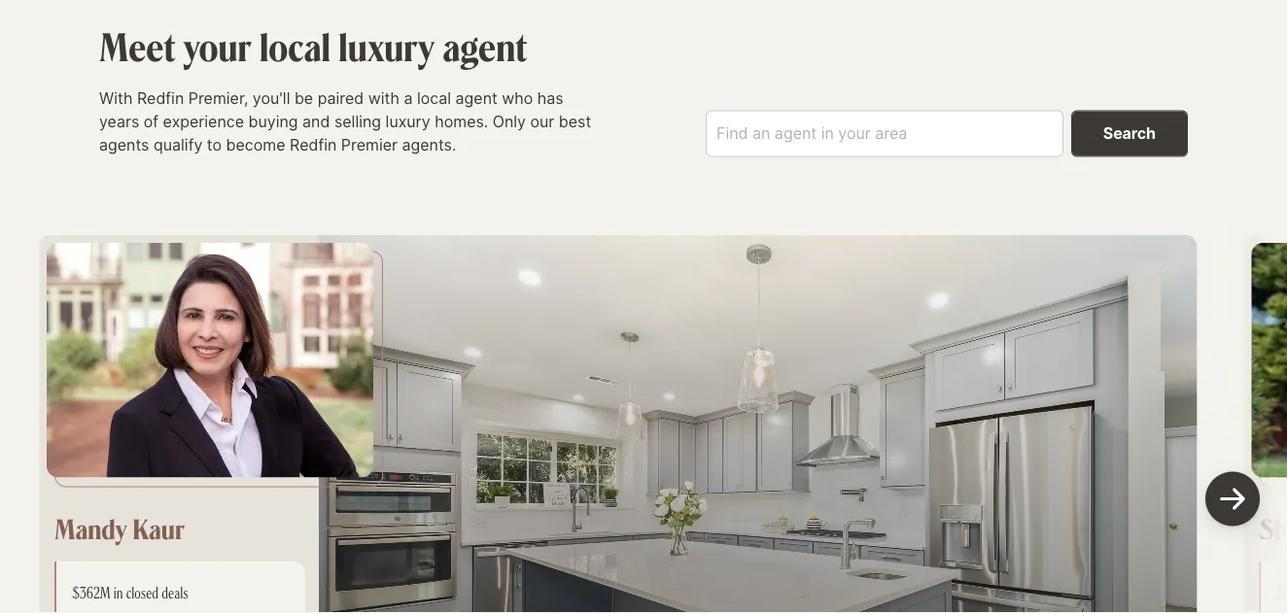 Task type: locate. For each thing, give the bounding box(es) containing it.
luxury down a
[[386, 112, 430, 131]]

0 horizontal spatial redfin
[[137, 89, 184, 108]]

1 vertical spatial agent
[[456, 89, 498, 108]]

best
[[559, 112, 591, 131]]

deals
[[162, 583, 188, 602]]

0 vertical spatial redfin
[[137, 89, 184, 108]]

buying
[[248, 112, 298, 131]]

1 horizontal spatial redfin
[[290, 135, 337, 154]]

Find an agent in your area search field
[[706, 110, 1063, 157]]

your
[[184, 21, 252, 71]]

local
[[259, 21, 331, 71], [417, 89, 451, 108]]

with
[[368, 89, 400, 108]]

selling
[[334, 112, 381, 131]]

sh link
[[1260, 510, 1287, 546]]

qualify
[[154, 135, 203, 154]]

premier
[[341, 135, 398, 154]]

1 vertical spatial luxury
[[386, 112, 430, 131]]

kaur
[[133, 510, 185, 546]]

meet your local luxury agent
[[99, 21, 527, 71]]

agents.
[[402, 135, 456, 154]]

agent up who
[[443, 21, 527, 71]]

agent
[[443, 21, 527, 71], [456, 89, 498, 108]]

luxury up with
[[339, 21, 435, 71]]

1 vertical spatial local
[[417, 89, 451, 108]]

0 vertical spatial luxury
[[339, 21, 435, 71]]

next image
[[1210, 476, 1256, 522]]

and
[[302, 112, 330, 131]]

redfin
[[137, 89, 184, 108], [290, 135, 337, 154]]

agent up homes.
[[456, 89, 498, 108]]

with
[[99, 89, 133, 108]]

agents
[[99, 135, 149, 154]]

redfin up of
[[137, 89, 184, 108]]

local right a
[[417, 89, 451, 108]]

1 horizontal spatial local
[[417, 89, 451, 108]]

local up be
[[259, 21, 331, 71]]

mandy
[[54, 510, 127, 546]]

be
[[295, 89, 313, 108]]

to
[[207, 135, 222, 154]]

paired
[[318, 89, 364, 108]]

luxury
[[339, 21, 435, 71], [386, 112, 430, 131]]

$3
[[1277, 583, 1287, 602]]

redfin down and
[[290, 135, 337, 154]]

0 vertical spatial local
[[259, 21, 331, 71]]

mandy kaur link
[[54, 510, 185, 546]]



Task type: describe. For each thing, give the bounding box(es) containing it.
mandy kaur image
[[47, 242, 373, 477]]

mandy kaur
[[54, 510, 185, 546]]

you'll
[[253, 89, 290, 108]]

search
[[1103, 124, 1156, 143]]

only
[[493, 112, 526, 131]]

premier,
[[188, 89, 248, 108]]

closed
[[126, 583, 159, 602]]

in
[[114, 583, 123, 602]]

a
[[404, 89, 413, 108]]

our
[[530, 112, 554, 131]]

meet
[[99, 21, 176, 71]]

0 horizontal spatial local
[[259, 21, 331, 71]]

search button
[[1071, 110, 1188, 157]]

with redfin premier, you'll be paired with a local agent who has years of experience buying and selling luxury homes. only our best agents qualify to become redfin premier agents.
[[99, 89, 591, 154]]

$362m in closed deals
[[72, 583, 188, 602]]

luxury inside with redfin premier, you'll be paired with a local agent who has years of experience buying and selling luxury homes. only our best agents qualify to become redfin premier agents.
[[386, 112, 430, 131]]

0 vertical spatial agent
[[443, 21, 527, 71]]

experience
[[163, 112, 244, 131]]

has
[[537, 89, 564, 108]]

of
[[144, 112, 159, 131]]

$362m
[[72, 583, 110, 602]]

become
[[226, 135, 285, 154]]

homes.
[[435, 112, 488, 131]]

1 vertical spatial redfin
[[290, 135, 337, 154]]

who
[[502, 89, 533, 108]]

agent inside with redfin premier, you'll be paired with a local agent who has years of experience buying and selling luxury homes. only our best agents qualify to become redfin premier agents.
[[456, 89, 498, 108]]

years
[[99, 112, 139, 131]]

local inside with redfin premier, you'll be paired with a local agent who has years of experience buying and selling luxury homes. only our best agents qualify to become redfin premier agents.
[[417, 89, 451, 108]]

sh
[[1260, 510, 1287, 546]]



Task type: vqa. For each thing, say whether or not it's contained in the screenshot.
right 106
no



